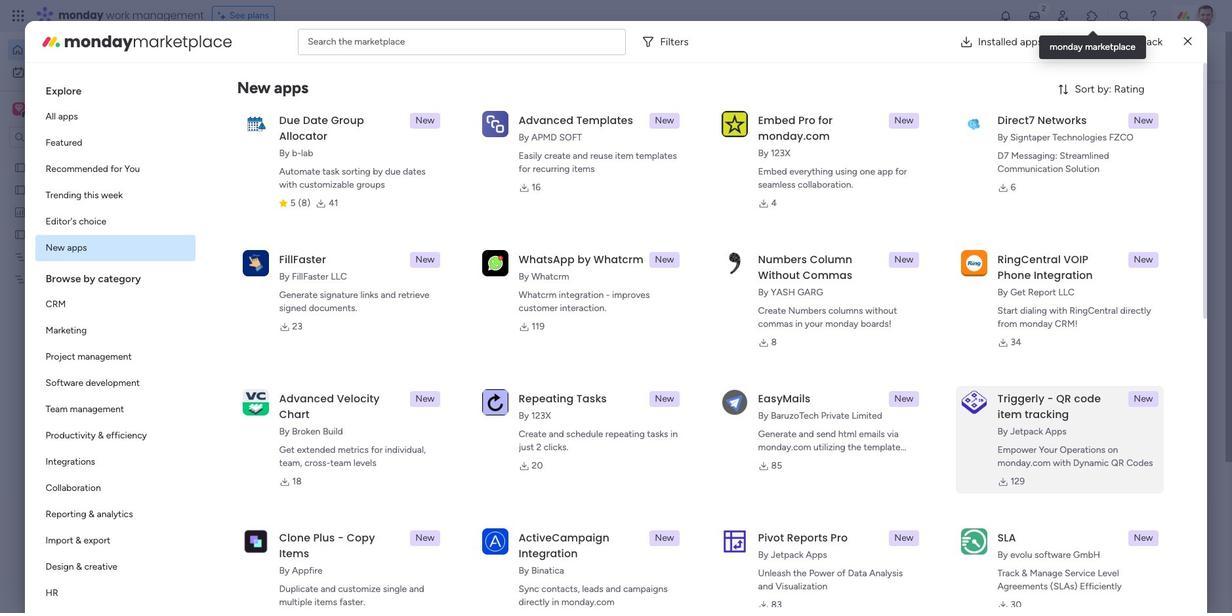 Task type: locate. For each thing, give the bounding box(es) containing it.
1 horizontal spatial terry turtle image
[[1196, 5, 1217, 26]]

1 vertical spatial circle o image
[[996, 173, 1005, 183]]

0 vertical spatial circle o image
[[996, 157, 1005, 167]]

circle o image
[[996, 157, 1005, 167], [996, 173, 1005, 183], [996, 190, 1005, 200]]

dapulse x slim image
[[1184, 34, 1192, 50]]

help center element
[[977, 541, 1174, 594]]

check circle image
[[996, 123, 1005, 133]]

2 heading from the top
[[35, 261, 195, 291]]

0 vertical spatial terry turtle image
[[1196, 5, 1217, 26]]

1 vertical spatial terry turtle image
[[273, 540, 299, 566]]

component image
[[259, 260, 270, 272]]

1 vertical spatial heading
[[35, 261, 195, 291]]

component image for second add to favorites icon from right
[[490, 260, 502, 272]]

public board image
[[14, 161, 26, 173], [14, 183, 26, 196], [14, 228, 26, 240], [259, 240, 273, 254], [490, 240, 505, 254]]

1 component image from the left
[[490, 260, 502, 272]]

app logo image
[[243, 111, 269, 137], [482, 111, 508, 137], [722, 111, 748, 137], [961, 111, 988, 137], [243, 250, 269, 276], [482, 250, 508, 276], [722, 250, 748, 276], [961, 250, 988, 276], [243, 389, 269, 415], [482, 389, 508, 415], [722, 389, 748, 415], [961, 389, 988, 415], [243, 528, 269, 555], [482, 528, 508, 555], [722, 528, 748, 555], [961, 528, 988, 555]]

1 heading from the top
[[35, 74, 195, 104]]

2 image
[[1038, 1, 1050, 15]]

update feed image
[[1029, 9, 1042, 22]]

list box
[[35, 74, 195, 613], [0, 153, 167, 467]]

add to favorites image
[[677, 240, 691, 253], [909, 240, 922, 253]]

terry turtle image up terry turtle icon
[[273, 540, 299, 566]]

3 circle o image from the top
[[996, 190, 1005, 200]]

notifications image
[[1000, 9, 1013, 22]]

v2 bolt switch image
[[1090, 49, 1097, 63]]

heading
[[35, 74, 195, 104], [35, 261, 195, 291]]

0 vertical spatial heading
[[35, 74, 195, 104]]

monday marketplace image
[[40, 31, 61, 52]]

terry turtle image right help icon
[[1196, 5, 1217, 26]]

0 horizontal spatial component image
[[490, 260, 502, 272]]

component image for first add to favorites icon from the right
[[722, 260, 734, 272]]

0 horizontal spatial add to favorites image
[[677, 240, 691, 253]]

workspace image
[[12, 102, 26, 116], [15, 102, 24, 116]]

terry turtle image
[[1196, 5, 1217, 26], [273, 540, 299, 566]]

help image
[[1147, 9, 1161, 22]]

component image
[[490, 260, 502, 272], [722, 260, 734, 272]]

2 component image from the left
[[722, 260, 734, 272]]

option
[[8, 39, 160, 60], [8, 62, 160, 83], [35, 104, 195, 130], [35, 130, 195, 156], [0, 155, 167, 158], [35, 156, 195, 182], [35, 182, 195, 209], [35, 209, 195, 235], [35, 235, 195, 261], [35, 291, 195, 318], [35, 318, 195, 344], [35, 344, 195, 370], [35, 370, 195, 396], [35, 396, 195, 423], [35, 423, 195, 449], [35, 449, 195, 475], [35, 475, 195, 501], [35, 501, 195, 528], [35, 528, 195, 554], [35, 554, 195, 580], [35, 580, 195, 607]]

templates image image
[[989, 264, 1162, 355]]

1 horizontal spatial add to favorites image
[[909, 240, 922, 253]]

0 horizontal spatial terry turtle image
[[273, 540, 299, 566]]

2 vertical spatial circle o image
[[996, 190, 1005, 200]]

1 horizontal spatial component image
[[722, 260, 734, 272]]



Task type: describe. For each thing, give the bounding box(es) containing it.
monday marketplace image
[[1086, 9, 1099, 22]]

select product image
[[12, 9, 25, 22]]

public dashboard image
[[14, 205, 26, 218]]

workspace selection element
[[12, 101, 110, 118]]

v2 user feedback image
[[987, 49, 997, 64]]

invite members image
[[1057, 9, 1071, 22]]

search everything image
[[1119, 9, 1132, 22]]

quick search results list box
[[242, 123, 945, 458]]

dapulse x slim image
[[1154, 95, 1170, 111]]

2 workspace image from the left
[[15, 102, 24, 116]]

public dashboard image
[[722, 240, 736, 254]]

2 circle o image from the top
[[996, 173, 1005, 183]]

see plans image
[[218, 9, 230, 23]]

Search in workspace field
[[28, 130, 110, 145]]

1 circle o image from the top
[[996, 157, 1005, 167]]

1 workspace image from the left
[[12, 102, 26, 116]]

check circle image
[[996, 140, 1005, 150]]

1 add to favorites image from the left
[[677, 240, 691, 253]]

close recently visited image
[[242, 107, 258, 123]]

public board image
[[259, 400, 273, 415]]

terry turtle image
[[273, 587, 299, 613]]

2 add to favorites image from the left
[[909, 240, 922, 253]]



Task type: vqa. For each thing, say whether or not it's contained in the screenshot.
Heading to the bottom
yes



